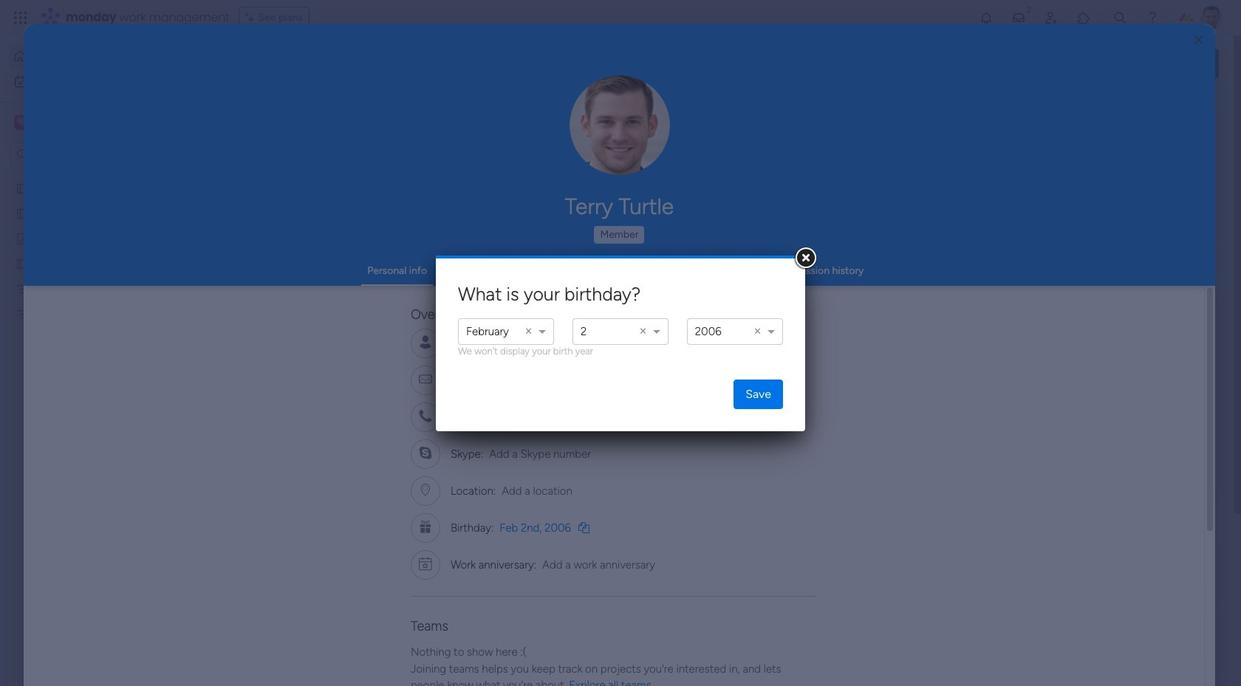 Task type: locate. For each thing, give the bounding box(es) containing it.
public board image up component icon
[[247, 270, 263, 286]]

0 horizontal spatial copied! image
[[549, 337, 561, 349]]

2 image
[[1023, 1, 1036, 17]]

close image
[[1195, 34, 1204, 45]]

getting started element
[[998, 539, 1220, 598]]

add to favorites image
[[922, 270, 937, 285], [438, 451, 453, 466]]

1 horizontal spatial add to favorites image
[[922, 270, 937, 285]]

help image
[[1146, 10, 1160, 25]]

1 vertical spatial copied! image
[[579, 522, 590, 533]]

copied! image
[[549, 337, 561, 349], [579, 522, 590, 533]]

option
[[0, 175, 188, 178], [466, 325, 509, 339], [581, 325, 587, 339], [695, 325, 722, 339]]

0 vertical spatial public board image
[[16, 181, 30, 195]]

public board image
[[16, 256, 30, 271], [247, 270, 263, 286]]

0 vertical spatial add to favorites image
[[922, 270, 937, 285]]

component image
[[489, 293, 502, 306]]

invite members image
[[1044, 10, 1059, 25]]

workspace image
[[16, 115, 26, 131]]

1 horizontal spatial public board image
[[247, 270, 263, 286]]

0 horizontal spatial add to favorites image
[[438, 451, 453, 466]]

quick search results list box
[[228, 138, 962, 515]]

list box
[[0, 173, 188, 526]]

public board image down public dashboard image
[[16, 256, 30, 271]]

0 vertical spatial copied! image
[[549, 337, 561, 349]]

help center element
[[998, 610, 1220, 669]]

public board image
[[16, 181, 30, 195], [16, 206, 30, 220], [489, 270, 505, 286]]

0 horizontal spatial public board image
[[16, 256, 30, 271]]

1 vertical spatial public board image
[[16, 206, 30, 220]]



Task type: vqa. For each thing, say whether or not it's contained in the screenshot.
Public board icon inside Quick search results list box
no



Task type: describe. For each thing, give the bounding box(es) containing it.
see plans image
[[245, 10, 258, 26]]

workspace image
[[14, 115, 29, 131]]

notifications image
[[979, 10, 994, 25]]

terry turtle image
[[1200, 6, 1224, 30]]

update feed image
[[1012, 10, 1027, 25]]

1 horizontal spatial copied! image
[[579, 522, 590, 533]]

search everything image
[[1113, 10, 1128, 25]]

component image
[[247, 293, 260, 306]]

monday marketplace image
[[1077, 10, 1092, 25]]

2 vertical spatial public board image
[[489, 270, 505, 286]]

templates image image
[[1011, 297, 1206, 399]]

1 vertical spatial add to favorites image
[[438, 451, 453, 466]]

select product image
[[13, 10, 28, 25]]

public dashboard image
[[16, 231, 30, 245]]

dapulse x slim image
[[1197, 107, 1215, 125]]



